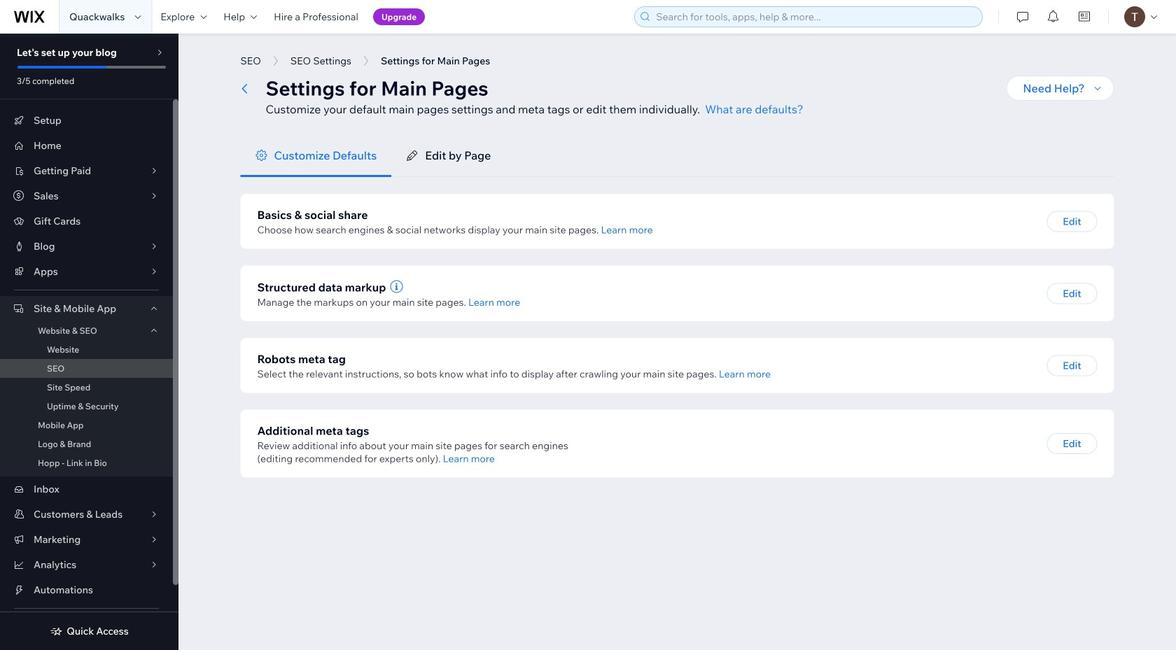 Task type: describe. For each thing, give the bounding box(es) containing it.
Search for tools, apps, help & more... field
[[652, 7, 979, 27]]

sidebar element
[[0, 34, 179, 651]]

3 heading from the top
[[257, 423, 369, 439]]



Task type: locate. For each thing, give the bounding box(es) containing it.
2 vertical spatial heading
[[257, 423, 369, 439]]

tab list
[[241, 134, 1115, 177]]

1 heading from the top
[[257, 207, 368, 223]]

1 vertical spatial heading
[[257, 351, 346, 368]]

heading
[[257, 207, 368, 223], [257, 351, 346, 368], [257, 423, 369, 439]]

0 vertical spatial heading
[[257, 207, 368, 223]]

2 heading from the top
[[257, 351, 346, 368]]



Task type: vqa. For each thing, say whether or not it's contained in the screenshot.
3rd heading from the bottom
yes



